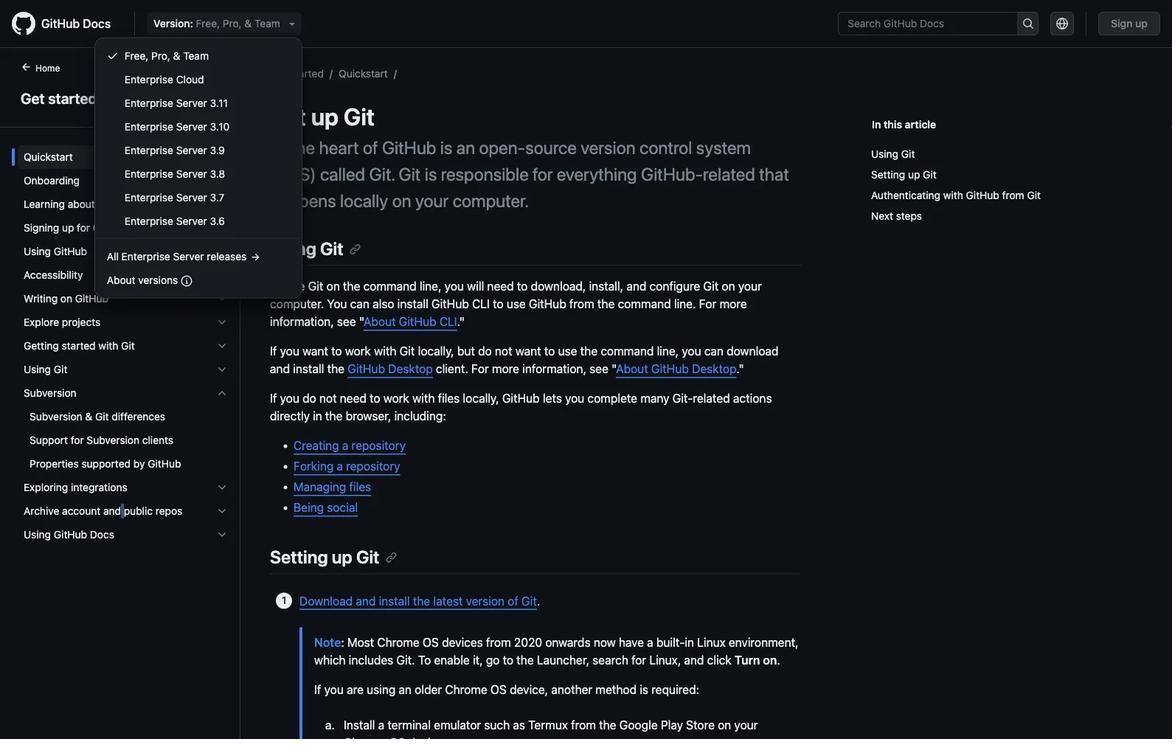 Task type: describe. For each thing, give the bounding box(es) containing it.
0 vertical spatial pro,
[[223, 17, 242, 30]]

do inside if you do not need to work with files locally, github lets you complete many git-related actions directly in the browser, including:
[[303, 392, 316, 406]]

source
[[526, 137, 577, 158]]

such
[[485, 718, 510, 732]]

to inside to use git on the command line, you will need to download, install, and configure git on your computer. you can also install github cli to use github from the command line. for more information, see "
[[270, 280, 283, 294]]

github desktop client.  for more information, see " about github desktop ."
[[348, 362, 745, 376]]

install inside if you want to work with git locally, but do not want to use the command line, you can download and install the
[[293, 362, 324, 376]]

from inside install a terminal emulator such as termux from the google play store on your chrome os device.
[[571, 718, 596, 732]]

browser,
[[346, 409, 392, 423]]

2020
[[514, 635, 543, 649]]

get for get started / quickstart /
[[270, 67, 287, 79]]

1 vertical spatial setting up git
[[270, 547, 380, 568]]

0 horizontal spatial more
[[492, 362, 520, 376]]

github down download,
[[529, 297, 567, 311]]

pro, inside "menu"
[[151, 49, 170, 62]]

play
[[661, 718, 683, 732]]

1 vertical spatial .
[[777, 653, 781, 667]]

getting
[[24, 340, 59, 352]]

using down archive
[[24, 529, 51, 541]]

for inside dropdown button
[[77, 222, 90, 234]]

configure
[[650, 280, 701, 294]]

2 vertical spatial subversion
[[87, 434, 140, 447]]

in this article
[[872, 118, 937, 130]]

0 vertical spatial repository
[[352, 439, 406, 453]]

versions
[[138, 274, 178, 286]]

using git button
[[18, 358, 234, 382]]

0 vertical spatial team
[[255, 17, 280, 30]]

store
[[687, 718, 715, 732]]

a up the forking a repository link
[[342, 439, 349, 453]]

line, inside to use git on the command line, you will need to download, install, and configure git on your computer. you can also install github cli to use github from the command line. for more information, see "
[[420, 280, 442, 294]]

install,
[[589, 280, 624, 294]]

chrome inside : most chrome os devices from 2020 onwards now have a built-in linux environment, which includes git. to enable it, go to the launcher, search for linux, and click
[[377, 635, 420, 649]]

the up github desktop client.  for more information, see " about github desktop ."
[[581, 344, 598, 359]]

enterprise server 3.9
[[125, 144, 225, 156]]

and inside : most chrome os devices from 2020 onwards now have a built-in linux environment, which includes git. to enable it, go to the launcher, search for linux, and click
[[685, 653, 705, 667]]

using down this
[[872, 148, 899, 160]]

started for getting started with git
[[62, 340, 96, 352]]

for right support
[[71, 434, 84, 447]]

accessibility button
[[18, 264, 234, 287]]

google
[[620, 718, 658, 732]]

getting started with git
[[24, 340, 135, 352]]

github up github desktop link in the left of the page
[[399, 315, 437, 329]]

environment,
[[729, 635, 799, 649]]

using down getting
[[24, 364, 51, 376]]

locally, inside if you do not need to work with files locally, github lets you complete many git-related actions directly in the browser, including:
[[463, 392, 499, 406]]

in inside : most chrome os devices from 2020 onwards now have a built-in linux environment, which includes git. to enable it, go to the launcher, search for linux, and click
[[685, 635, 695, 649]]

github down learning about github dropdown button
[[93, 222, 126, 234]]

about for about github cli ."
[[364, 315, 396, 329]]

0 vertical spatial .
[[537, 594, 540, 608]]

on right configure
[[722, 280, 736, 294]]

signing
[[24, 222, 59, 234]]

enterprise for enterprise server 3.7
[[125, 191, 173, 203]]

locally, inside if you want to work with git locally, but do not want to use the command line, you can download and install the
[[418, 344, 454, 359]]

account
[[62, 505, 101, 517]]

github up projects
[[75, 293, 109, 305]]

using github button
[[18, 240, 234, 264]]

1 vertical spatial an
[[399, 683, 412, 697]]

computer. inside at the heart of github is an open-source version control system (vcs) called git. git is responsible for everything github-related that happens locally on your computer.
[[453, 190, 529, 211]]

creating
[[294, 439, 339, 453]]

github down the will
[[432, 297, 469, 311]]

2 horizontal spatial os
[[491, 683, 507, 697]]

search
[[593, 653, 629, 667]]

from inside : most chrome os devices from 2020 onwards now have a built-in linux environment, which includes git. to enable it, go to the launcher, search for linux, and click
[[486, 635, 511, 649]]

exploring integrations
[[24, 482, 127, 494]]

up up heart
[[311, 103, 339, 131]]

download and install the latest version of git link
[[300, 594, 537, 608]]

if for if you are using an older chrome os device, another method is required:
[[314, 683, 321, 697]]

differences
[[112, 411, 165, 423]]

on inside install a terminal emulator such as termux from the google play store on your chrome os device.
[[718, 718, 732, 732]]

about
[[68, 198, 95, 210]]

sc 9kayk9 0 image for using github docs
[[216, 529, 228, 541]]

1 vertical spatial see
[[590, 362, 609, 376]]

work inside if you do not need to work with files locally, github lets you complete many git-related actions directly in the browser, including:
[[384, 392, 410, 406]]

with right authenticating
[[944, 189, 964, 202]]

1 horizontal spatial ."
[[737, 362, 745, 376]]

enterprise server 3.11 link
[[101, 91, 296, 115]]

git inside if you want to work with git locally, but do not want to use the command line, you can download and install the
[[400, 344, 415, 359]]

exploring integrations button
[[18, 476, 234, 500]]

turn on .
[[735, 653, 781, 667]]

and inside if you want to work with git locally, but do not want to use the command line, you can download and install the
[[270, 362, 290, 376]]

files inside if you do not need to work with files locally, github lets you complete many git-related actions directly in the browser, including:
[[438, 392, 460, 406]]

version:
[[154, 17, 193, 30]]

1 / from the left
[[330, 67, 333, 79]]

version inside at the heart of github is an open-source version control system (vcs) called git. git is responsible for everything github-related that happens locally on your computer.
[[581, 137, 636, 158]]

the up you
[[343, 280, 361, 294]]

cloud
[[176, 73, 204, 85]]

explore projects
[[24, 316, 101, 328]]

writing on github button
[[18, 287, 234, 311]]

docs inside using github docs dropdown button
[[90, 529, 114, 541]]

download,
[[531, 280, 586, 294]]

learning about github
[[24, 198, 131, 210]]

are
[[347, 683, 364, 697]]

download and install the latest version of git .
[[300, 594, 540, 608]]

that
[[760, 164, 790, 185]]

0 vertical spatial free,
[[196, 17, 220, 30]]

sign up link
[[1099, 12, 1161, 35]]

on inside dropdown button
[[60, 293, 72, 305]]

home link
[[15, 61, 84, 76]]

github up home
[[41, 17, 80, 31]]

subversion element containing subversion
[[12, 382, 240, 476]]

all enterprise server releases link
[[101, 245, 296, 268]]

github docs
[[41, 17, 111, 31]]

being
[[294, 501, 324, 515]]

the inside install a terminal emulator such as termux from the google play store on your chrome os device.
[[599, 718, 617, 732]]

required:
[[652, 683, 700, 697]]

can inside if you want to work with git locally, but do not want to use the command line, you can download and install the
[[705, 344, 724, 359]]

menu containing free, pro, & team
[[95, 38, 302, 298]]

a inside : most chrome os devices from 2020 onwards now have a built-in linux environment, which includes git. to enable it, go to the launcher, search for linux, and click
[[648, 635, 654, 649]]

1 horizontal spatial is
[[441, 137, 453, 158]]

click
[[708, 653, 732, 667]]

sign up
[[1112, 17, 1149, 30]]

enterprise cloud link
[[101, 68, 296, 91]]

computer. inside to use git on the command line, you will need to download, install, and configure git on your computer. you can also install github cli to use github from the command line. for more information, see "
[[270, 297, 324, 311]]

0 vertical spatial get started link
[[270, 67, 324, 79]]

git-
[[673, 392, 693, 406]]

triangle down image
[[286, 18, 298, 30]]

as
[[513, 718, 526, 732]]

see inside to use git on the command line, you will need to download, install, and configure git on your computer. you can also install github cli to use github from the command line. for more information, see "
[[337, 315, 356, 329]]

started for get started / quickstart /
[[290, 67, 324, 79]]

everything
[[557, 164, 637, 185]]

os inside : most chrome os devices from 2020 onwards now have a built-in linux environment, which includes git. to enable it, go to the launcher, search for linux, and click
[[423, 635, 439, 649]]

a inside install a terminal emulator such as termux from the google play store on your chrome os device.
[[378, 718, 385, 732]]

method
[[596, 683, 637, 697]]

to up if you want to work with git locally, but do not want to use the command line, you can download and install the
[[493, 297, 504, 311]]

0 horizontal spatial for
[[472, 362, 489, 376]]

the down install,
[[598, 297, 615, 311]]

using down happens
[[270, 238, 317, 259]]

using github docs
[[24, 529, 114, 541]]

and inside to use git on the command line, you will need to download, install, and configure git on your computer. you can also install github cli to use github from the command line. for more information, see "
[[627, 280, 647, 294]]

0 vertical spatial using git
[[872, 148, 916, 160]]

linux
[[698, 635, 726, 649]]

github inside if you do not need to work with files locally, github lets you complete many git-related actions directly in the browser, including:
[[503, 392, 540, 406]]

to up github desktop client.  for more information, see " about github desktop ."
[[545, 344, 555, 359]]

about github cli link
[[364, 315, 457, 329]]

for inside at the heart of github is an open-source version control system (vcs) called git. git is responsible for everything github-related that happens locally on your computer.
[[533, 164, 553, 185]]

all enterprise server releases
[[107, 250, 247, 262]]

0 vertical spatial quickstart
[[339, 67, 388, 79]]

install a terminal emulator such as termux from the google play store on your chrome os device.
[[344, 718, 758, 740]]

work inside if you want to work with git locally, but do not want to use the command line, you can download and install the
[[345, 344, 371, 359]]

in
[[872, 118, 882, 130]]

github inside dropdown button
[[54, 245, 87, 258]]

subversion for subversion & git differences
[[30, 411, 82, 423]]

docs inside github docs link
[[83, 17, 111, 31]]

" inside to use git on the command line, you will need to download, install, and configure git on your computer. you can also install github cli to use github from the command line. for more information, see "
[[359, 315, 364, 329]]

happens
[[270, 190, 336, 211]]

projects
[[62, 316, 101, 328]]

linux,
[[650, 653, 682, 667]]

enterprise server 3.11
[[125, 97, 228, 109]]

github up browser,
[[348, 362, 385, 376]]

the inside : most chrome os devices from 2020 onwards now have a built-in linux environment, which includes git. to enable it, go to the launcher, search for linux, and click
[[517, 653, 534, 667]]

to down you
[[332, 344, 342, 359]]

free, inside "menu"
[[125, 49, 149, 62]]

git. inside : most chrome os devices from 2020 onwards now have a built-in linux environment, which includes git. to enable it, go to the launcher, search for linux, and click
[[397, 653, 415, 667]]

a up managing files link
[[337, 460, 343, 474]]

from inside to use git on the command line, you will need to download, install, and configure git on your computer. you can also install github cli to use github from the command line. for more information, see "
[[570, 297, 595, 311]]

sc 9kayk9 0 image for writing on github
[[216, 293, 228, 305]]

if for if you do not need to work with files locally, github lets you complete many git-related actions directly in the browser, including:
[[270, 392, 277, 406]]

at the heart of github is an open-source version control system (vcs) called git. git is responsible for everything github-related that happens locally on your computer.
[[270, 137, 790, 211]]

0 vertical spatial setting up git
[[872, 169, 937, 181]]

go
[[486, 653, 500, 667]]

can inside to use git on the command line, you will need to download, install, and configure git on your computer. you can also install github cli to use github from the command line. for more information, see "
[[350, 297, 370, 311]]

for inside to use git on the command line, you will need to download, install, and configure git on your computer. you can also install github cli to use github from the command line. for more information, see "
[[700, 297, 717, 311]]

0 vertical spatial command
[[364, 280, 417, 294]]

repos
[[156, 505, 183, 517]]

set up git
[[270, 103, 375, 131]]

chrome inside install a terminal emulator such as termux from the google play store on your chrome os device.
[[344, 736, 386, 740]]

an inside at the heart of github is an open-source version control system (vcs) called git. git is responsible for everything github-related that happens locally on your computer.
[[457, 137, 475, 158]]

enterprise for enterprise server 3.8
[[125, 168, 173, 180]]

download
[[300, 594, 353, 608]]

1 vertical spatial chrome
[[445, 683, 488, 697]]

latest
[[434, 594, 463, 608]]

open-
[[479, 137, 526, 158]]

use inside if you want to work with git locally, but do not want to use the command line, you can download and install the
[[558, 344, 578, 359]]

sc 9kayk9 0 image for subversion
[[216, 388, 228, 399]]

to inside if you do not need to work with files locally, github lets you complete many git-related actions directly in the browser, including:
[[370, 392, 381, 406]]

up inside "setting up git" link
[[909, 169, 921, 181]]

get started element
[[0, 60, 241, 738]]

1 vertical spatial using git
[[270, 238, 344, 259]]

need inside to use git on the command line, you will need to download, install, and configure git on your computer. you can also install github cli to use github from the command line. for more information, see "
[[488, 280, 514, 294]]

git inside "dropdown button"
[[121, 340, 135, 352]]

the inside at the heart of github is an open-source version control system (vcs) called git. git is responsible for everything github-related that happens locally on your computer.
[[291, 137, 315, 158]]

3.6
[[210, 215, 225, 227]]

github up 'git-'
[[652, 362, 689, 376]]

line, inside if you want to work with git locally, but do not want to use the command line, you can download and install the
[[657, 344, 679, 359]]

not inside if you want to work with git locally, but do not want to use the command line, you can download and install the
[[495, 344, 513, 359]]

explore projects button
[[18, 311, 234, 334]]

0 horizontal spatial use
[[286, 280, 305, 294]]

1 desktop from the left
[[388, 362, 433, 376]]

server for 3.9
[[176, 144, 207, 156]]

terminal
[[388, 718, 431, 732]]

3.11
[[210, 97, 228, 109]]

github docs link
[[12, 12, 123, 35]]

1 vertical spatial repository
[[346, 460, 400, 474]]

from up next steps link
[[1003, 189, 1025, 202]]

to inside : most chrome os devices from 2020 onwards now have a built-in linux environment, which includes git. to enable it, go to the launcher, search for linux, and click
[[418, 653, 431, 667]]

creating a repository link
[[294, 439, 406, 453]]

server up about versions link
[[173, 250, 204, 262]]

archive account and public repos
[[24, 505, 183, 517]]

enterprise up about versions
[[122, 250, 170, 262]]

1 vertical spatial using git link
[[270, 238, 361, 259]]

up up download
[[332, 547, 353, 568]]

social
[[327, 501, 358, 515]]

and inside dropdown button
[[103, 505, 121, 517]]

about versions link
[[101, 268, 296, 292]]

github desktop link
[[348, 362, 433, 376]]

github down account
[[54, 529, 87, 541]]

enterprise server 3.7
[[125, 191, 224, 203]]

1 want from the left
[[303, 344, 328, 359]]

the left latest
[[413, 594, 431, 608]]

2 horizontal spatial about
[[616, 362, 649, 376]]

up inside signing up for github dropdown button
[[62, 222, 74, 234]]

if you want to work with git locally, but do not want to use the command line, you can download and install the
[[270, 344, 779, 376]]

and right download
[[356, 594, 376, 608]]

forking a repository link
[[294, 460, 400, 474]]

enable
[[434, 653, 470, 667]]

1 horizontal spatial information,
[[523, 362, 587, 376]]



Task type: locate. For each thing, give the bounding box(es) containing it.
desktop left client.
[[388, 362, 433, 376]]

1 horizontal spatial do
[[478, 344, 492, 359]]

cli up client.
[[440, 315, 457, 329]]

up up authenticating
[[909, 169, 921, 181]]

setting up git link
[[872, 165, 1137, 185], [270, 547, 397, 568]]

git. inside at the heart of github is an open-source version control system (vcs) called git. git is responsible for everything github-related that happens locally on your computer.
[[369, 164, 395, 185]]

of up 2020 at the left
[[508, 594, 519, 608]]

os down go
[[491, 683, 507, 697]]

your inside install a terminal emulator such as termux from the google play store on your chrome os device.
[[735, 718, 758, 732]]

the left 'google'
[[599, 718, 617, 732]]

your up download on the top right of page
[[739, 280, 762, 294]]

pro, up free, pro, & team link
[[223, 17, 242, 30]]

enterprise for enterprise server 3.11
[[125, 97, 173, 109]]

2 desktop from the left
[[692, 362, 737, 376]]

1 horizontal spatial can
[[705, 344, 724, 359]]

0 vertical spatial docs
[[83, 17, 111, 31]]

desktop
[[388, 362, 433, 376], [692, 362, 737, 376]]

enterprise for enterprise server 3.10
[[125, 120, 173, 132]]

1 vertical spatial information,
[[523, 362, 587, 376]]

0 vertical spatial about
[[107, 274, 136, 286]]

about down also
[[364, 315, 396, 329]]

1 horizontal spatial quickstart
[[339, 67, 388, 79]]

sc 9kayk9 0 image inside writing on github dropdown button
[[216, 293, 228, 305]]

1 vertical spatial in
[[685, 635, 695, 649]]

locally, down client.
[[463, 392, 499, 406]]

1 vertical spatial of
[[508, 594, 519, 608]]

git
[[344, 103, 375, 131], [902, 148, 916, 160], [399, 164, 421, 185], [924, 169, 937, 181], [1028, 189, 1042, 202], [320, 238, 344, 259], [308, 280, 324, 294], [704, 280, 719, 294], [121, 340, 135, 352], [400, 344, 415, 359], [54, 364, 67, 376], [95, 411, 109, 423], [356, 547, 380, 568], [522, 594, 537, 608]]

if inside if you do not need to work with files locally, github lets you complete many git-related actions directly in the browser, including:
[[270, 392, 277, 406]]

chrome down "install"
[[344, 736, 386, 740]]

1 sc 9kayk9 0 image from the top
[[216, 293, 228, 305]]

cli inside to use git on the command line, you will need to download, install, and configure git on your computer. you can also install github cli to use github from the command line. for more information, see "
[[472, 297, 490, 311]]

0 horizontal spatial .
[[537, 594, 540, 608]]

see
[[337, 315, 356, 329], [590, 362, 609, 376]]

server for 3.10
[[176, 120, 207, 132]]

install left latest
[[379, 594, 410, 608]]

0 vertical spatial work
[[345, 344, 371, 359]]

setting up git up authenticating
[[872, 169, 937, 181]]

cli
[[472, 297, 490, 311], [440, 315, 457, 329]]

5 sc 9kayk9 0 image from the top
[[216, 529, 228, 541]]

about for about versions
[[107, 274, 136, 286]]

enterprise for enterprise cloud
[[125, 73, 173, 85]]

subversion
[[24, 387, 77, 399], [30, 411, 82, 423], [87, 434, 140, 447]]

0 vertical spatial of
[[363, 137, 378, 158]]

enterprise for enterprise server 3.6
[[125, 215, 173, 227]]

0 horizontal spatial not
[[320, 392, 337, 406]]

2 / from the left
[[394, 67, 397, 79]]

more up if you do not need to work with files locally, github lets you complete many git-related actions directly in the browser, including:
[[492, 362, 520, 376]]

0 vertical spatial version
[[581, 137, 636, 158]]

1 horizontal spatial desktop
[[692, 362, 737, 376]]

writing on github
[[24, 293, 109, 305]]

enterprise server 3.6
[[125, 215, 225, 227]]

about up complete
[[616, 362, 649, 376]]

2 horizontal spatial is
[[640, 683, 649, 697]]

0 horizontal spatial want
[[303, 344, 328, 359]]

in inside if you do not need to work with files locally, github lets you complete many git-related actions directly in the browser, including:
[[313, 409, 322, 423]]

github down "clients"
[[148, 458, 181, 470]]

2 want from the left
[[516, 344, 542, 359]]

article
[[905, 118, 937, 130]]

2 sc 9kayk9 0 image from the top
[[216, 317, 228, 328]]

0 horizontal spatial ."
[[457, 315, 465, 329]]

0 horizontal spatial do
[[303, 392, 316, 406]]

more inside to use git on the command line, you will need to download, install, and configure git on your computer. you can also install github cli to use github from the command line. for more information, see "
[[720, 297, 748, 311]]

with inside if you want to work with git locally, but do not want to use the command line, you can download and install the
[[374, 344, 397, 359]]

0 vertical spatial for
[[700, 297, 717, 311]]

related down system at the right
[[703, 164, 756, 185]]

github up next steps link
[[967, 189, 1000, 202]]

quickstart button
[[18, 145, 234, 169]]

using github
[[24, 245, 87, 258]]

on down environment,
[[764, 653, 777, 667]]

if you do not need to work with files locally, github lets you complete many git-related actions directly in the browser, including:
[[270, 392, 773, 423]]

started for get started
[[48, 89, 97, 107]]

with
[[944, 189, 964, 202], [98, 340, 118, 352], [374, 344, 397, 359], [413, 392, 435, 406]]

if for if you want to work with git locally, but do not want to use the command line, you can download and install the
[[270, 344, 277, 359]]

0 vertical spatial ."
[[457, 315, 465, 329]]

for
[[700, 297, 717, 311], [472, 362, 489, 376]]

free, pro, & team link
[[101, 44, 296, 68]]

steps
[[897, 210, 923, 222]]

about github cli ."
[[364, 315, 465, 329]]

1 horizontal spatial of
[[508, 594, 519, 608]]

version right latest
[[466, 594, 505, 608]]

your inside to use git on the command line, you will need to download, install, and configure git on your computer. you can also install github cli to use github from the command line. for more information, see "
[[739, 280, 762, 294]]

sc 9kayk9 0 image for explore projects
[[216, 317, 228, 328]]

not inside if you do not need to work with files locally, github lets you complete many git-related actions directly in the browser, including:
[[320, 392, 337, 406]]

1 vertical spatial about
[[364, 315, 396, 329]]

4 sc 9kayk9 0 image from the top
[[216, 388, 228, 399]]

1 vertical spatial not
[[320, 392, 337, 406]]

2 vertical spatial os
[[389, 736, 406, 740]]

you inside to use git on the command line, you will need to download, install, and configure git on your computer. you can also install github cli to use github from the command line. for more information, see "
[[445, 280, 464, 294]]

menu
[[95, 38, 302, 298]]

1 vertical spatial sc 9kayk9 0 image
[[216, 482, 228, 494]]

client.
[[436, 362, 469, 376]]

1 horizontal spatial team
[[255, 17, 280, 30]]

1 horizontal spatial cli
[[472, 297, 490, 311]]

learning
[[24, 198, 65, 210]]

you
[[445, 280, 464, 294], [280, 344, 300, 359], [682, 344, 702, 359], [280, 392, 300, 406], [565, 392, 585, 406], [325, 683, 344, 697]]

files
[[438, 392, 460, 406], [349, 480, 371, 494]]

0 vertical spatial files
[[438, 392, 460, 406]]

command inside if you want to work with git locally, but do not want to use the command line, you can download and install the
[[601, 344, 654, 359]]

using git link down in this article element
[[872, 144, 1137, 165]]

use
[[286, 280, 305, 294], [507, 297, 526, 311], [558, 344, 578, 359]]

started
[[290, 67, 324, 79], [48, 89, 97, 107], [62, 340, 96, 352]]

1 subversion element from the top
[[12, 382, 240, 476]]

of inside at the heart of github is an open-source version control system (vcs) called git. git is responsible for everything github-related that happens locally on your computer.
[[363, 137, 378, 158]]

install up 'directly'
[[293, 362, 324, 376]]

to left download,
[[517, 280, 528, 294]]

github down signing up for github
[[54, 245, 87, 258]]

github left lets
[[503, 392, 540, 406]]

enterprise
[[125, 73, 173, 85], [125, 97, 173, 109], [125, 120, 173, 132], [125, 144, 173, 156], [125, 168, 173, 180], [125, 191, 173, 203], [125, 215, 173, 227], [122, 250, 170, 262]]

your inside at the heart of github is an open-source version control system (vcs) called git. git is responsible for everything github-related that happens locally on your computer.
[[416, 190, 449, 211]]

1 horizontal spatial setting
[[872, 169, 906, 181]]

onboarding button
[[18, 169, 234, 193]]

server down enterprise server 3.7 link
[[176, 215, 207, 227]]

for down "have"
[[632, 653, 647, 667]]

git inside at the heart of github is an open-source version control system (vcs) called git. git is responsible for everything github-related that happens locally on your computer.
[[399, 164, 421, 185]]

with inside "dropdown button"
[[98, 340, 118, 352]]

computer.
[[453, 190, 529, 211], [270, 297, 324, 311]]

started down projects
[[62, 340, 96, 352]]

sc 9kayk9 0 image inside exploring integrations dropdown button
[[216, 482, 228, 494]]

server for 3.8
[[176, 168, 207, 180]]

for right line.
[[700, 297, 717, 311]]

3 sc 9kayk9 0 image from the top
[[216, 364, 228, 376]]

using inside dropdown button
[[24, 245, 51, 258]]

setting up authenticating
[[872, 169, 906, 181]]

. up 2020 at the left
[[537, 594, 540, 608]]

heart
[[319, 137, 359, 158]]

free, up free, pro, & team link
[[196, 17, 220, 30]]

information, up lets
[[523, 362, 587, 376]]

for down the "about"
[[77, 222, 90, 234]]

1 vertical spatial is
[[425, 164, 437, 185]]

"
[[359, 315, 364, 329], [612, 362, 616, 376]]

2 vertical spatial install
[[379, 594, 410, 608]]

device,
[[510, 683, 549, 697]]

0 horizontal spatial "
[[359, 315, 364, 329]]

sc 9kayk9 0 image for git
[[216, 340, 228, 352]]

os inside install a terminal emulator such as termux from the google play store on your chrome os device.
[[389, 736, 406, 740]]

1 vertical spatial setting up git link
[[270, 547, 397, 568]]

1 vertical spatial get
[[21, 89, 45, 107]]

server for 3.6
[[176, 215, 207, 227]]

0 vertical spatial &
[[245, 17, 252, 30]]

exploring
[[24, 482, 68, 494]]

next steps link
[[872, 206, 1137, 227]]

have
[[619, 635, 644, 649]]

enterprise server 3.10
[[125, 120, 230, 132]]

0 vertical spatial install
[[398, 297, 429, 311]]

1 vertical spatial locally,
[[463, 392, 499, 406]]

1 horizontal spatial files
[[438, 392, 460, 406]]

and right install,
[[627, 280, 647, 294]]

2 vertical spatial is
[[640, 683, 649, 697]]

using git down this
[[872, 148, 916, 160]]

get for get started
[[21, 89, 45, 107]]

work up github desktop link in the left of the page
[[345, 344, 371, 359]]

team left triangle down icon
[[255, 17, 280, 30]]

enterprise for enterprise server 3.9
[[125, 144, 173, 156]]

1 vertical spatial version
[[466, 594, 505, 608]]

if inside if you want to work with git locally, but do not want to use the command line, you can download and install the
[[270, 344, 277, 359]]

1 vertical spatial &
[[173, 49, 180, 62]]

git. right the includes at the bottom left of page
[[397, 653, 415, 667]]

can
[[350, 297, 370, 311], [705, 344, 724, 359]]

3.9
[[210, 144, 225, 156]]

to right go
[[503, 653, 514, 667]]

0 vertical spatial os
[[423, 635, 439, 649]]

the left github desktop link in the left of the page
[[327, 362, 345, 376]]

0 horizontal spatial /
[[330, 67, 333, 79]]

on up you
[[327, 280, 340, 294]]

complete
[[588, 392, 638, 406]]

enterprise cloud
[[125, 73, 204, 85]]

now
[[594, 635, 616, 649]]

sc 9kayk9 0 image for using git
[[216, 364, 228, 376]]

0 horizontal spatial see
[[337, 315, 356, 329]]

1 horizontal spatial free,
[[196, 17, 220, 30]]

sc 9kayk9 0 image
[[216, 293, 228, 305], [216, 317, 228, 328], [216, 364, 228, 376], [216, 388, 228, 399], [216, 529, 228, 541]]

sc 9kayk9 0 image inside getting started with git "dropdown button"
[[216, 340, 228, 352]]

."
[[457, 315, 465, 329], [737, 362, 745, 376]]

started inside "dropdown button"
[[62, 340, 96, 352]]

sign
[[1112, 17, 1133, 30]]

1 sc 9kayk9 0 image from the top
[[216, 340, 228, 352]]

sc 9kayk9 0 image inside archive account and public repos dropdown button
[[216, 506, 228, 517]]

up right sign
[[1136, 17, 1149, 30]]

sc 9kayk9 0 image inside using github docs dropdown button
[[216, 529, 228, 541]]

command up also
[[364, 280, 417, 294]]

free, pro, & team
[[125, 49, 209, 62]]

2 vertical spatial use
[[558, 344, 578, 359]]

device.
[[409, 736, 447, 740]]

pro,
[[223, 17, 242, 30], [151, 49, 170, 62]]

sc 9kayk9 0 image
[[216, 340, 228, 352], [216, 482, 228, 494], [216, 506, 228, 517]]

server down the cloud
[[176, 97, 207, 109]]

is left responsible
[[425, 164, 437, 185]]

in this article element
[[872, 117, 1143, 132]]

to
[[270, 280, 283, 294], [418, 653, 431, 667]]

1 vertical spatial for
[[472, 362, 489, 376]]

1 horizontal spatial use
[[507, 297, 526, 311]]

0 vertical spatial related
[[703, 164, 756, 185]]

releases
[[207, 250, 247, 262]]

2 sc 9kayk9 0 image from the top
[[216, 482, 228, 494]]

for inside : most chrome os devices from 2020 onwards now have a built-in linux environment, which includes git. to enable it, go to the launcher, search for linux, and click
[[632, 653, 647, 667]]

enterprise server 3.8 link
[[101, 162, 296, 186]]

1 horizontal spatial in
[[685, 635, 695, 649]]

see down you
[[337, 315, 356, 329]]

line,
[[420, 280, 442, 294], [657, 344, 679, 359]]

1 vertical spatial files
[[349, 480, 371, 494]]

forking
[[294, 460, 334, 474]]

github inside at the heart of github is an open-source version control system (vcs) called git. git is responsible for everything github-related that happens locally on your computer.
[[382, 137, 437, 158]]

accessibility
[[24, 269, 83, 281]]

related left actions
[[693, 392, 731, 406]]

chrome up the includes at the bottom left of page
[[377, 635, 420, 649]]

2 subversion element from the top
[[12, 405, 240, 476]]

Search GitHub Docs search field
[[839, 13, 1018, 35]]

os down terminal on the bottom
[[389, 736, 406, 740]]

quickstart element
[[12, 145, 240, 169]]

0 horizontal spatial cli
[[440, 315, 457, 329]]

1 vertical spatial subversion
[[30, 411, 82, 423]]

get inside "link"
[[21, 89, 45, 107]]

check image
[[107, 50, 119, 62]]

using down signing
[[24, 245, 51, 258]]

locally
[[340, 190, 388, 211]]

0 horizontal spatial files
[[349, 480, 371, 494]]

0 horizontal spatial version
[[466, 594, 505, 608]]

& inside get started element
[[85, 411, 92, 423]]

do right but
[[478, 344, 492, 359]]

to inside : most chrome os devices from 2020 onwards now have a built-in linux environment, which includes git. to enable it, go to the launcher, search for linux, and click
[[503, 653, 514, 667]]

files down client.
[[438, 392, 460, 406]]

0 vertical spatial setting
[[872, 169, 906, 181]]

0 horizontal spatial of
[[363, 137, 378, 158]]

at
[[270, 137, 287, 158]]

0 vertical spatial can
[[350, 297, 370, 311]]

to up browser,
[[370, 392, 381, 406]]

subversion element
[[12, 382, 240, 476], [12, 405, 240, 476]]

/ left quickstart link
[[330, 67, 333, 79]]

for down but
[[472, 362, 489, 376]]

server for 3.11
[[176, 97, 207, 109]]

1 vertical spatial command
[[618, 297, 671, 311]]

do inside if you want to work with git locally, but do not want to use the command line, you can download and install the
[[478, 344, 492, 359]]

but
[[458, 344, 475, 359]]

1 horizontal spatial "
[[612, 362, 616, 376]]

1 horizontal spatial not
[[495, 344, 513, 359]]

sc 9kayk9 0 image for public
[[216, 506, 228, 517]]

search image
[[1023, 18, 1035, 30]]

responsible
[[441, 164, 529, 185]]

server for 3.7
[[176, 191, 207, 203]]

1 vertical spatial cli
[[440, 315, 457, 329]]

the inside if you do not need to work with files locally, github lets you complete many git-related actions directly in the browser, including:
[[325, 409, 343, 423]]

using git down happens
[[270, 238, 344, 259]]

enterprise server 3.8
[[125, 168, 225, 180]]

sc 9kayk9 0 image inside the using git dropdown button
[[216, 364, 228, 376]]

" up github desktop link in the left of the page
[[359, 315, 364, 329]]

3 sc 9kayk9 0 image from the top
[[216, 506, 228, 517]]

next steps
[[872, 210, 923, 222]]

subversion inside dropdown button
[[24, 387, 77, 399]]

0 horizontal spatial using git
[[24, 364, 67, 376]]

integrations
[[71, 482, 127, 494]]

git inside dropdown button
[[54, 364, 67, 376]]

need up browser,
[[340, 392, 367, 406]]

with inside if you do not need to work with files locally, github lets you complete many git-related actions directly in the browser, including:
[[413, 392, 435, 406]]

get started / quickstart /
[[270, 67, 397, 79]]

using git inside dropdown button
[[24, 364, 67, 376]]

1 horizontal spatial more
[[720, 297, 748, 311]]

enterprise server 3.10 link
[[101, 115, 296, 138]]

to
[[517, 280, 528, 294], [493, 297, 504, 311], [332, 344, 342, 359], [545, 344, 555, 359], [370, 392, 381, 406], [503, 653, 514, 667]]

0 vertical spatial "
[[359, 315, 364, 329]]

enterprise server 3.9 link
[[101, 138, 296, 162]]

install inside to use git on the command line, you will need to download, install, and configure git on your computer. you can also install github cli to use github from the command line. for more information, see "
[[398, 297, 429, 311]]

1 vertical spatial setting
[[270, 547, 328, 568]]

set
[[270, 103, 306, 131]]

creating a repository forking a repository managing files being social
[[294, 439, 406, 515]]

learning about github button
[[18, 193, 234, 216]]

quickstart inside dropdown button
[[24, 151, 73, 163]]

& up enterprise cloud
[[173, 49, 180, 62]]

1 horizontal spatial os
[[423, 635, 439, 649]]

select language: current language is english image
[[1057, 18, 1069, 30]]

3.7
[[210, 191, 224, 203]]

files down the forking a repository link
[[349, 480, 371, 494]]

properties supported by github link
[[18, 452, 234, 476]]

information,
[[270, 315, 334, 329], [523, 362, 587, 376]]

need inside if you do not need to work with files locally, github lets you complete many git-related actions directly in the browser, including:
[[340, 392, 367, 406]]

enterprise up enterprise server 3.8
[[125, 144, 173, 156]]

control
[[640, 137, 693, 158]]

2 vertical spatial chrome
[[344, 736, 386, 740]]

0 vertical spatial more
[[720, 297, 748, 311]]

the up creating a repository link
[[325, 409, 343, 423]]

by
[[133, 458, 145, 470]]

your right store
[[735, 718, 758, 732]]

sc 9kayk9 0 image inside explore projects "dropdown button"
[[216, 317, 228, 328]]

1 vertical spatial git.
[[397, 653, 415, 667]]

get started link inside get started element
[[18, 87, 222, 109]]

1 horizontal spatial using git link
[[872, 144, 1137, 165]]

writing
[[24, 293, 58, 305]]

2 vertical spatial about
[[616, 362, 649, 376]]

information, inside to use git on the command line, you will need to download, install, and configure git on your computer. you can also install github cli to use github from the command line. for more information, see "
[[270, 315, 334, 329]]

None search field
[[839, 12, 1039, 35]]

1 vertical spatial "
[[612, 362, 616, 376]]

0 horizontal spatial need
[[340, 392, 367, 406]]

0 horizontal spatial work
[[345, 344, 371, 359]]

install
[[398, 297, 429, 311], [293, 362, 324, 376], [379, 594, 410, 608]]

team up enterprise cloud link
[[183, 49, 209, 62]]

subversion for subversion
[[24, 387, 77, 399]]

enterprise up enterprise server 3.7
[[125, 168, 173, 180]]

1 horizontal spatial see
[[590, 362, 609, 376]]

0 vertical spatial is
[[441, 137, 453, 158]]

1 horizontal spatial using git
[[270, 238, 344, 259]]

0 vertical spatial computer.
[[453, 190, 529, 211]]

related inside if you do not need to work with files locally, github lets you complete many git-related actions directly in the browser, including:
[[693, 392, 731, 406]]

the right at
[[291, 137, 315, 158]]

quickstart up set up git
[[339, 67, 388, 79]]

0 vertical spatial setting up git link
[[872, 165, 1137, 185]]

0 horizontal spatial locally,
[[418, 344, 454, 359]]

on inside at the heart of github is an open-source version control system (vcs) called git. git is responsible for everything github-related that happens locally on your computer.
[[392, 190, 412, 211]]

2 vertical spatial your
[[735, 718, 758, 732]]

up inside sign up "link"
[[1136, 17, 1149, 30]]

os up enable
[[423, 635, 439, 649]]

0 horizontal spatial os
[[389, 736, 406, 740]]

managing files link
[[294, 480, 371, 494]]

2 horizontal spatial &
[[245, 17, 252, 30]]

being social link
[[294, 501, 358, 515]]

1 horizontal spatial line,
[[657, 344, 679, 359]]

need right the will
[[488, 280, 514, 294]]

enterprise down enterprise server 3.7
[[125, 215, 173, 227]]

about up writing on github dropdown button
[[107, 274, 136, 286]]

do up 'directly'
[[303, 392, 316, 406]]

archive account and public repos button
[[18, 500, 234, 523]]

setting up git link up next steps link
[[872, 165, 1137, 185]]

with down explore projects "dropdown button"
[[98, 340, 118, 352]]

your down responsible
[[416, 190, 449, 211]]

version: free, pro, & team
[[154, 17, 280, 30]]

1 vertical spatial pro,
[[151, 49, 170, 62]]

files inside creating a repository forking a repository managing files being social
[[349, 480, 371, 494]]

0 horizontal spatial an
[[399, 683, 412, 697]]

of right heart
[[363, 137, 378, 158]]

can left download on the top right of page
[[705, 344, 724, 359]]

2 vertical spatial using git
[[24, 364, 67, 376]]

subversion element containing subversion & git differences
[[12, 405, 240, 476]]

server down enterprise server 3.10 link
[[176, 144, 207, 156]]

sc 9kayk9 0 image inside subversion dropdown button
[[216, 388, 228, 399]]

authenticating with github from git
[[872, 189, 1042, 202]]

using git down getting
[[24, 364, 67, 376]]

0 vertical spatial if
[[270, 344, 277, 359]]

started up set up git
[[290, 67, 324, 79]]

on
[[392, 190, 412, 211], [327, 280, 340, 294], [722, 280, 736, 294], [60, 293, 72, 305], [764, 653, 777, 667], [718, 718, 732, 732]]

github down onboarding dropdown button
[[98, 198, 131, 210]]

will
[[467, 280, 484, 294]]

setting
[[872, 169, 906, 181], [270, 547, 328, 568]]

docs
[[83, 17, 111, 31], [90, 529, 114, 541]]

archive
[[24, 505, 59, 517]]

up down learning about github at the left top of page
[[62, 222, 74, 234]]

all
[[107, 250, 119, 262]]

1 vertical spatial team
[[183, 49, 209, 62]]

from up go
[[486, 635, 511, 649]]

and left public
[[103, 505, 121, 517]]

related inside at the heart of github is an open-source version control system (vcs) called git. git is responsible for everything github-related that happens locally on your computer.
[[703, 164, 756, 185]]

get started link down check image
[[18, 87, 222, 109]]

from down download,
[[570, 297, 595, 311]]

the down 2020 at the left
[[517, 653, 534, 667]]

1 vertical spatial started
[[48, 89, 97, 107]]



Task type: vqa. For each thing, say whether or not it's contained in the screenshot.
the use to the right
yes



